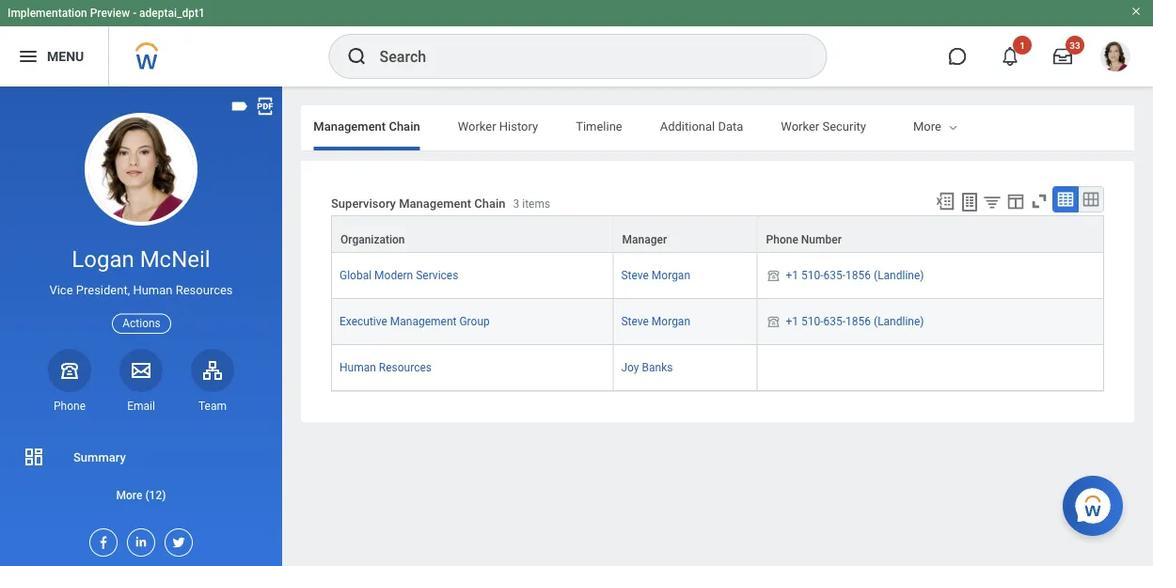 Task type: vqa. For each thing, say whether or not it's contained in the screenshot.
staffed:
no



Task type: describe. For each thing, give the bounding box(es) containing it.
Search Workday  search field
[[380, 36, 788, 77]]

steve for global modern services
[[621, 269, 649, 282]]

row containing human resources
[[331, 346, 1105, 392]]

phone button
[[48, 349, 91, 414]]

email
[[127, 400, 155, 413]]

summary image
[[23, 446, 45, 469]]

facebook image
[[90, 530, 111, 550]]

email logan mcneil element
[[119, 399, 163, 414]]

management for supervisory
[[399, 196, 471, 210]]

phone image
[[765, 268, 782, 283]]

flexible work arrangem
[[1030, 119, 1153, 133]]

chain inside tab list
[[389, 119, 420, 133]]

security
[[823, 119, 866, 133]]

inbox large image
[[1054, 47, 1073, 66]]

1 horizontal spatial chain
[[474, 196, 506, 210]]

close environment banner image
[[1131, 6, 1142, 17]]

510- for group
[[802, 315, 824, 328]]

contract
[[904, 119, 951, 133]]

actions button
[[112, 314, 171, 334]]

president,
[[76, 283, 130, 297]]

steve morgan for global modern services
[[621, 269, 691, 282]]

justify image
[[17, 45, 40, 68]]

additional data
[[660, 119, 744, 133]]

supervisory management chain 3 items
[[331, 196, 551, 210]]

more (12) button
[[0, 484, 282, 507]]

more (12)
[[116, 489, 166, 502]]

export to excel image
[[935, 191, 956, 212]]

implementation preview -   adeptai_dpt1
[[8, 7, 205, 20]]

organization button
[[332, 216, 613, 252]]

search image
[[346, 45, 368, 68]]

mail image
[[130, 359, 152, 382]]

joy banks
[[621, 361, 673, 375]]

summary
[[73, 450, 126, 464]]

notifications element
[[1110, 38, 1125, 53]]

team logan mcneil element
[[191, 399, 234, 414]]

select to filter grid data image
[[982, 192, 1003, 212]]

joy banks link
[[621, 361, 673, 375]]

additional
[[660, 119, 715, 133]]

human resources link
[[340, 361, 432, 375]]

manager button
[[614, 216, 757, 252]]

+1 for global modern services
[[786, 269, 799, 282]]

steve morgan link for group
[[621, 315, 691, 328]]

modern
[[375, 269, 413, 282]]

+1 510-635-1856 (landline) link for global modern services
[[786, 265, 924, 282]]

number
[[801, 233, 842, 247]]

human inside row
[[340, 361, 376, 375]]

expand table image
[[1082, 190, 1101, 209]]

fullscreen image
[[1029, 191, 1050, 212]]

1856 for global modern services
[[846, 269, 871, 282]]

menu
[[47, 49, 84, 64]]

+1 for executive management group
[[786, 315, 799, 328]]

(12)
[[145, 489, 166, 502]]

phone for phone number
[[766, 233, 799, 247]]

human inside navigation pane region
[[133, 283, 173, 297]]

1 button
[[990, 36, 1032, 77]]

organization
[[341, 233, 405, 247]]

team
[[199, 400, 227, 413]]

profile logan mcneil image
[[1101, 41, 1131, 75]]

management chain
[[314, 119, 420, 133]]

executive
[[340, 315, 387, 328]]

510- for services
[[802, 269, 824, 282]]

team link
[[191, 349, 234, 414]]

+1 510-635-1856 (landline) for executive management group
[[786, 315, 924, 328]]

resources inside row
[[379, 361, 432, 375]]

tag image
[[230, 96, 250, 117]]

morgan for global modern services
[[652, 269, 691, 282]]

email button
[[119, 349, 163, 414]]

global modern services
[[340, 269, 459, 282]]



Task type: locate. For each thing, give the bounding box(es) containing it.
data
[[718, 119, 744, 133]]

vice president, human resources
[[49, 283, 233, 297]]

2 steve morgan from the top
[[621, 315, 691, 328]]

4 row from the top
[[331, 346, 1105, 392]]

worker left security
[[781, 119, 820, 133]]

1 vertical spatial human
[[340, 361, 376, 375]]

1 vertical spatial management
[[399, 196, 471, 210]]

history
[[499, 119, 538, 133], [954, 119, 993, 133]]

global
[[340, 269, 372, 282]]

phone number button
[[758, 216, 1104, 252]]

summary list
[[0, 438, 282, 514]]

steve morgan
[[621, 269, 691, 282], [621, 315, 691, 328]]

2 +1 510-635-1856 (landline) link from the top
[[786, 312, 924, 328]]

0 vertical spatial steve morgan
[[621, 269, 691, 282]]

1 vertical spatial +1
[[786, 315, 799, 328]]

morgan down manager popup button
[[652, 269, 691, 282]]

1
[[1020, 40, 1025, 51]]

0 vertical spatial steve
[[621, 269, 649, 282]]

+1 510-635-1856 (landline) for global modern services
[[786, 269, 924, 282]]

1856
[[846, 269, 871, 282], [846, 315, 871, 328]]

cell
[[758, 346, 1105, 392]]

navigation pane region
[[0, 87, 282, 566]]

history up 3
[[499, 119, 538, 133]]

1 vertical spatial 1856
[[846, 315, 871, 328]]

more up export to excel icon
[[914, 119, 942, 133]]

steve morgan for executive management group
[[621, 315, 691, 328]]

steve morgan down manager
[[621, 269, 691, 282]]

1 vertical spatial 635-
[[824, 315, 846, 328]]

phone up summary
[[54, 400, 86, 413]]

0 vertical spatial +1 510-635-1856 (landline)
[[786, 269, 924, 282]]

(landline) for executive management group
[[874, 315, 924, 328]]

1 vertical spatial (landline)
[[874, 315, 924, 328]]

1 vertical spatial chain
[[474, 196, 506, 210]]

3 row from the top
[[331, 299, 1105, 346]]

notifications large image
[[1001, 47, 1020, 66]]

1 steve morgan link from the top
[[621, 269, 691, 282]]

1 morgan from the top
[[652, 269, 691, 282]]

worker
[[458, 119, 496, 133], [781, 119, 820, 133]]

1 row from the top
[[331, 216, 1105, 253]]

phone up phone image
[[766, 233, 799, 247]]

(landline) for global modern services
[[874, 269, 924, 282]]

2 history from the left
[[954, 119, 993, 133]]

adeptai_dpt1
[[139, 7, 205, 20]]

+1 510-635-1856 (landline) link for executive management group
[[786, 312, 924, 328]]

1 vertical spatial 510-
[[802, 315, 824, 328]]

phone inside "element"
[[54, 400, 86, 413]]

1 1856 from the top
[[846, 269, 871, 282]]

steve morgan link up banks
[[621, 315, 691, 328]]

chain up supervisory management chain 3 items
[[389, 119, 420, 133]]

joy
[[621, 361, 639, 375]]

management up organization popup button
[[399, 196, 471, 210]]

1 635- from the top
[[824, 269, 846, 282]]

1 vertical spatial steve morgan link
[[621, 315, 691, 328]]

history right contract
[[954, 119, 993, 133]]

global modern services link
[[340, 269, 459, 282]]

worker for worker history
[[458, 119, 496, 133]]

executive management group
[[340, 315, 490, 328]]

chain
[[389, 119, 420, 133], [474, 196, 506, 210]]

summary link
[[0, 438, 282, 476]]

more inside dropdown button
[[116, 489, 142, 502]]

1 horizontal spatial worker
[[781, 119, 820, 133]]

morgan
[[652, 269, 691, 282], [652, 315, 691, 328]]

click to view/edit grid preferences image
[[1006, 191, 1026, 212]]

steve morgan link for services
[[621, 269, 691, 282]]

2 510- from the top
[[802, 315, 824, 328]]

33 button
[[1042, 36, 1085, 77]]

phone image inside popup button
[[56, 359, 83, 382]]

menu banner
[[0, 0, 1153, 87]]

0 vertical spatial resources
[[176, 283, 233, 297]]

steve
[[621, 269, 649, 282], [621, 315, 649, 328]]

history for contract history
[[954, 119, 993, 133]]

management for executive
[[390, 315, 457, 328]]

2 +1 from the top
[[786, 315, 799, 328]]

1 (landline) from the top
[[874, 269, 924, 282]]

phone inside row
[[766, 233, 799, 247]]

human down executive
[[340, 361, 376, 375]]

0 horizontal spatial phone image
[[56, 359, 83, 382]]

toolbar
[[927, 186, 1105, 216]]

0 vertical spatial 1856
[[846, 269, 871, 282]]

resources
[[176, 283, 233, 297], [379, 361, 432, 375]]

morgan for executive management group
[[652, 315, 691, 328]]

0 vertical spatial phone image
[[765, 314, 782, 329]]

view team image
[[201, 359, 224, 382]]

more
[[914, 119, 942, 133], [116, 489, 142, 502]]

linkedin image
[[128, 530, 149, 549]]

0 horizontal spatial resources
[[176, 283, 233, 297]]

1 510- from the top
[[802, 269, 824, 282]]

row containing organization
[[331, 216, 1105, 253]]

worker security
[[781, 119, 866, 133]]

510-
[[802, 269, 824, 282], [802, 315, 824, 328]]

more for more (12)
[[116, 489, 142, 502]]

2 +1 510-635-1856 (landline) from the top
[[786, 315, 924, 328]]

2 row from the top
[[331, 253, 1105, 299]]

human
[[133, 283, 173, 297], [340, 361, 376, 375]]

635-
[[824, 269, 846, 282], [824, 315, 846, 328]]

implementation
[[8, 7, 87, 20]]

history for worker history
[[499, 119, 538, 133]]

actions
[[122, 317, 161, 330]]

row
[[331, 216, 1105, 253], [331, 253, 1105, 299], [331, 299, 1105, 346], [331, 346, 1105, 392]]

+1 down phone number
[[786, 315, 799, 328]]

1 vertical spatial +1 510-635-1856 (landline) link
[[786, 312, 924, 328]]

export to worksheets image
[[959, 191, 981, 214]]

worker history
[[458, 119, 538, 133]]

-
[[133, 7, 137, 20]]

1 +1 510-635-1856 (landline) link from the top
[[786, 265, 924, 282]]

tab list
[[0, 105, 1153, 151]]

management down services
[[390, 315, 457, 328]]

+1 510-635-1856 (landline) link
[[786, 265, 924, 282], [786, 312, 924, 328]]

management
[[314, 119, 386, 133], [399, 196, 471, 210], [390, 315, 457, 328]]

0 horizontal spatial chain
[[389, 119, 420, 133]]

steve morgan link
[[621, 269, 691, 282], [621, 315, 691, 328]]

steve for executive management group
[[621, 315, 649, 328]]

phone image down phone image
[[765, 314, 782, 329]]

human down the logan mcneil on the top
[[133, 283, 173, 297]]

steve up joy
[[621, 315, 649, 328]]

1 vertical spatial resources
[[379, 361, 432, 375]]

2 635- from the top
[[824, 315, 846, 328]]

1 horizontal spatial phone image
[[765, 314, 782, 329]]

(landline)
[[874, 269, 924, 282], [874, 315, 924, 328]]

0 horizontal spatial worker
[[458, 119, 496, 133]]

steve down manager
[[621, 269, 649, 282]]

2 morgan from the top
[[652, 315, 691, 328]]

1 worker from the left
[[458, 119, 496, 133]]

logan mcneil
[[72, 246, 210, 273]]

0 vertical spatial 510-
[[802, 269, 824, 282]]

1 vertical spatial steve morgan
[[621, 315, 691, 328]]

1 horizontal spatial phone
[[766, 233, 799, 247]]

steve morgan link down manager
[[621, 269, 691, 282]]

0 vertical spatial human
[[133, 283, 173, 297]]

vice
[[49, 283, 73, 297]]

phone image up phone logan mcneil "element"
[[56, 359, 83, 382]]

33
[[1070, 40, 1081, 51]]

+1 right phone image
[[786, 269, 799, 282]]

contract history
[[904, 119, 993, 133]]

flexible
[[1030, 119, 1072, 133]]

manager
[[622, 233, 667, 247]]

services
[[416, 269, 459, 282]]

2 vertical spatial management
[[390, 315, 457, 328]]

1 horizontal spatial human
[[340, 361, 376, 375]]

logan
[[72, 246, 134, 273]]

human resources
[[340, 361, 432, 375]]

management down search image
[[314, 119, 386, 133]]

chain left 3
[[474, 196, 506, 210]]

phone image
[[765, 314, 782, 329], [56, 359, 83, 382]]

2 worker from the left
[[781, 119, 820, 133]]

morgan up banks
[[652, 315, 691, 328]]

tab list containing management chain
[[0, 105, 1153, 151]]

2 (landline) from the top
[[874, 315, 924, 328]]

1 vertical spatial steve
[[621, 315, 649, 328]]

timeline
[[576, 119, 623, 133]]

resources down executive management group
[[379, 361, 432, 375]]

1 vertical spatial +1 510-635-1856 (landline)
[[786, 315, 924, 328]]

0 vertical spatial (landline)
[[874, 269, 924, 282]]

more left "(12)"
[[116, 489, 142, 502]]

menu button
[[0, 26, 108, 87]]

2 steve morgan link from the top
[[621, 315, 691, 328]]

+1
[[786, 269, 799, 282], [786, 315, 799, 328]]

0 horizontal spatial history
[[499, 119, 538, 133]]

1 vertical spatial phone
[[54, 400, 86, 413]]

0 vertical spatial 635-
[[824, 269, 846, 282]]

phone for phone
[[54, 400, 86, 413]]

0 horizontal spatial phone
[[54, 400, 86, 413]]

mcneil
[[140, 246, 210, 273]]

1 +1 510-635-1856 (landline) from the top
[[786, 269, 924, 282]]

1 horizontal spatial resources
[[379, 361, 432, 375]]

resources inside navigation pane region
[[176, 283, 233, 297]]

1 history from the left
[[499, 119, 538, 133]]

+1 510-635-1856 (landline)
[[786, 269, 924, 282], [786, 315, 924, 328]]

view printable version (pdf) image
[[255, 96, 276, 117]]

executive management group link
[[340, 315, 490, 328]]

1 +1 from the top
[[786, 269, 799, 282]]

1 vertical spatial phone image
[[56, 359, 83, 382]]

1 horizontal spatial history
[[954, 119, 993, 133]]

phone logan mcneil element
[[48, 399, 91, 414]]

0 horizontal spatial more
[[116, 489, 142, 502]]

1856 for executive management group
[[846, 315, 871, 328]]

0 vertical spatial management
[[314, 119, 386, 133]]

1 steve from the top
[[621, 269, 649, 282]]

management inside row
[[390, 315, 457, 328]]

1 steve morgan from the top
[[621, 269, 691, 282]]

table image
[[1057, 190, 1075, 209]]

items
[[522, 197, 551, 210]]

3
[[513, 197, 520, 210]]

steve morgan up banks
[[621, 315, 691, 328]]

preview
[[90, 7, 130, 20]]

supervisory
[[331, 196, 396, 210]]

worker for worker security
[[781, 119, 820, 133]]

arrangem
[[1106, 119, 1153, 133]]

0 vertical spatial morgan
[[652, 269, 691, 282]]

phone number
[[766, 233, 842, 247]]

row containing global modern services
[[331, 253, 1105, 299]]

row containing executive management group
[[331, 299, 1105, 346]]

0 vertical spatial +1
[[786, 269, 799, 282]]

1 horizontal spatial more
[[914, 119, 942, 133]]

0 vertical spatial steve morgan link
[[621, 269, 691, 282]]

phone image inside row
[[765, 314, 782, 329]]

resources down mcneil
[[176, 283, 233, 297]]

635- for group
[[824, 315, 846, 328]]

more for more
[[914, 119, 942, 133]]

1 vertical spatial more
[[116, 489, 142, 502]]

banks
[[642, 361, 673, 375]]

2 steve from the top
[[621, 315, 649, 328]]

635- for services
[[824, 269, 846, 282]]

0 vertical spatial +1 510-635-1856 (landline) link
[[786, 265, 924, 282]]

group
[[460, 315, 490, 328]]

phone
[[766, 233, 799, 247], [54, 400, 86, 413]]

2 1856 from the top
[[846, 315, 871, 328]]

twitter image
[[166, 530, 186, 550]]

work
[[1075, 119, 1103, 133]]

0 vertical spatial phone
[[766, 233, 799, 247]]

more (12) button
[[0, 476, 282, 514]]

worker up supervisory management chain 3 items
[[458, 119, 496, 133]]

0 vertical spatial chain
[[389, 119, 420, 133]]

0 vertical spatial more
[[914, 119, 942, 133]]

1 vertical spatial morgan
[[652, 315, 691, 328]]

0 horizontal spatial human
[[133, 283, 173, 297]]



